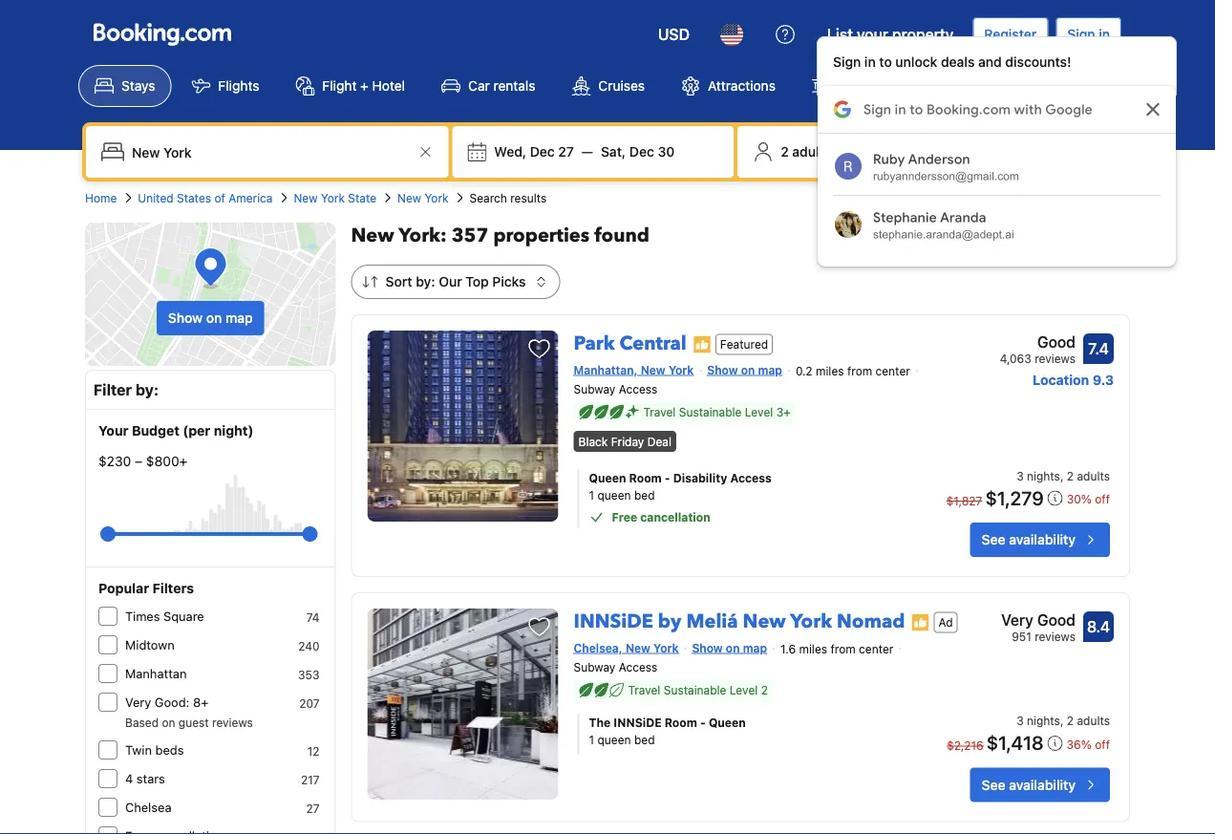 Task type: describe. For each thing, give the bounding box(es) containing it.
queen inside the innside room - queen 1 queen bed
[[709, 717, 746, 730]]

353
[[298, 668, 320, 682]]

queen room - disability access
[[589, 471, 772, 485]]

0.2
[[796, 365, 813, 378]]

your
[[98, 423, 129, 439]]

deal
[[648, 435, 672, 448]]

30%
[[1067, 493, 1092, 506]]

the innside room - queen link
[[589, 715, 912, 732]]

availability for $1,279
[[1010, 532, 1076, 548]]

travel for central
[[644, 406, 676, 419]]

this property is part of our preferred partner program. it's committed to providing excellent service and good value. it'll pay us a higher commission if you make a booking. image for park central
[[693, 335, 712, 354]]

subway for innside
[[574, 661, 616, 675]]

flight + hotel
[[323, 78, 405, 94]]

very good 951 reviews
[[1002, 611, 1076, 643]]

new york state link
[[294, 189, 377, 206]]

picks
[[493, 274, 526, 290]]

park central
[[574, 331, 687, 357]]

discounts!
[[1006, 54, 1072, 70]]

list your property link
[[816, 11, 966, 57]]

innside by meliá new york nomad link
[[574, 601, 906, 635]]

1 queen bed
[[589, 488, 655, 502]]

states
[[177, 191, 211, 205]]

flights
[[218, 78, 259, 94]]

property
[[893, 25, 954, 43]]

twin
[[125, 743, 152, 758]]

good inside very good 951 reviews
[[1038, 611, 1076, 629]]

chelsea, new york
[[574, 641, 679, 655]]

1 dec from the left
[[530, 144, 555, 160]]

nights for $1,279
[[1028, 469, 1061, 483]]

show inside button
[[168, 310, 203, 326]]

budget
[[132, 423, 180, 439]]

the
[[589, 717, 611, 730]]

featured
[[721, 338, 769, 351]]

midtown
[[125, 638, 175, 652]]

1 queen from the top
[[598, 488, 631, 502]]

new inside new york link
[[398, 191, 422, 205]]

this property is part of our preferred partner program. it's committed to providing excellent service and good value. it'll pay us a higher commission if you make a booking. image for innside by meliá new york nomad
[[911, 613, 931, 632]]

york:
[[399, 223, 447, 249]]

top
[[466, 274, 489, 290]]

location 9.3
[[1033, 372, 1115, 388]]

very good element
[[1002, 609, 1076, 632]]

travel sustainable level 2
[[629, 684, 768, 698]]

1 inside the innside room - queen 1 queen bed
[[589, 734, 595, 747]]

4,063
[[1001, 352, 1032, 365]]

united states of america link
[[138, 189, 273, 206]]

this property is part of our preferred partner program. it's committed to providing excellent service and good value. it'll pay us a higher commission if you make a booking. image for innside by meliá new york nomad
[[911, 613, 931, 632]]

3 nights , 2 adults for $1,418
[[1017, 715, 1111, 728]]

nights for $1,418
[[1028, 715, 1061, 728]]

36%
[[1067, 738, 1092, 752]]

sat,
[[601, 144, 626, 160]]

ad
[[939, 616, 954, 630]]

innside by meliá new york nomad image
[[368, 609, 559, 800]]

off for $1,279
[[1096, 493, 1111, 506]]

2 up the innside room - queen "link" on the bottom
[[762, 684, 768, 698]]

level for by
[[730, 684, 758, 698]]

travel sustainable level 3+
[[644, 406, 791, 419]]

stays link
[[78, 65, 172, 107]]

flights link
[[175, 65, 276, 107]]

2 · from the left
[[909, 144, 914, 160]]

see availability for $1,418
[[982, 777, 1076, 793]]

manhattan, new york
[[574, 363, 694, 377]]

this property is part of our preferred partner program. it's committed to providing excellent service and good value. it'll pay us a higher commission if you make a booking. image for park central
[[693, 335, 712, 354]]

register
[[985, 26, 1037, 42]]

see availability for $1,279
[[982, 532, 1076, 548]]

cruises link
[[556, 65, 662, 107]]

usd button
[[647, 11, 702, 57]]

attractions link
[[665, 65, 792, 107]]

results
[[511, 191, 547, 205]]

8+
[[193, 695, 209, 710]]

1 vertical spatial 27
[[306, 802, 320, 815]]

good element
[[1001, 331, 1076, 354]]

0 vertical spatial innside
[[574, 609, 654, 635]]

center for park central
[[876, 365, 911, 378]]

wed, dec 27 — sat, dec 30
[[495, 144, 675, 160]]

3 nights , 2 adults for $1,279
[[1017, 469, 1111, 483]]

times
[[125, 609, 160, 624]]

2 adults · 0 children · 1 room button
[[746, 134, 1012, 170]]

0 vertical spatial -
[[665, 471, 671, 485]]

new down central
[[641, 363, 666, 377]]

show on map button
[[157, 301, 265, 336]]

8.4
[[1088, 618, 1111, 636]]

very good: 8+
[[125, 695, 209, 710]]

sort
[[386, 274, 413, 290]]

new york link
[[398, 189, 449, 206]]

search results updated. new york: 357 properties found. element
[[351, 223, 1131, 249]]

36% off
[[1067, 738, 1111, 752]]

show on map for innside
[[693, 641, 768, 655]]

register link
[[973, 17, 1049, 52]]

map for park
[[759, 363, 783, 377]]

flight + hotel link
[[280, 65, 422, 107]]

sort by: our top picks
[[386, 274, 526, 290]]

york down central
[[669, 363, 694, 377]]

list
[[828, 25, 854, 43]]

217
[[301, 773, 320, 787]]

207
[[299, 697, 320, 710]]

room
[[927, 144, 959, 160]]

wed, dec 27 button
[[487, 135, 582, 169]]

Where are you going? field
[[124, 135, 414, 169]]

30
[[658, 144, 675, 160]]

your
[[857, 25, 889, 43]]

from for innside by meliá new york nomad
[[831, 643, 856, 656]]

filter by:
[[94, 381, 159, 399]]

$230
[[98, 454, 131, 469]]

scored 8.4 element
[[1084, 612, 1115, 642]]

2 up 30%
[[1068, 469, 1075, 483]]

adults for $1,418
[[1078, 715, 1111, 728]]

travel for by
[[629, 684, 661, 698]]

1 · from the left
[[835, 144, 839, 160]]

new inside search results updated. new york: 357 properties found. element
[[351, 223, 395, 249]]

car rentals link
[[425, 65, 552, 107]]

miles for innside by meliá new york nomad
[[800, 643, 828, 656]]

central
[[620, 331, 687, 357]]

york left the state
[[321, 191, 345, 205]]

2 dec from the left
[[630, 144, 655, 160]]

off for $1,418
[[1096, 738, 1111, 752]]

1 bed from the top
[[635, 488, 655, 502]]

30% off
[[1067, 493, 1111, 506]]

by
[[659, 609, 682, 635]]

united states of america
[[138, 191, 273, 205]]

access for central
[[619, 383, 658, 396]]

innside inside the innside room - queen 1 queen bed
[[614, 717, 662, 730]]

the innside room - queen 1 queen bed
[[589, 717, 746, 747]]

by: for filter
[[136, 381, 159, 399]]

sign in to unlock deals and discounts!
[[834, 54, 1072, 70]]

from for park central
[[848, 365, 873, 378]]

see availability link for $1,279
[[971, 523, 1111, 557]]

york up york:
[[425, 191, 449, 205]]

your budget (per night)
[[98, 423, 254, 439]]

1 horizontal spatial 27
[[559, 144, 574, 160]]

1.6
[[781, 643, 796, 656]]

show for innside
[[693, 641, 723, 655]]

9.3
[[1093, 372, 1115, 388]]

see for $1,418
[[982, 777, 1006, 793]]

queen inside the innside room - queen 1 queen bed
[[598, 734, 631, 747]]

flight
[[323, 78, 357, 94]]



Task type: locate. For each thing, give the bounding box(es) containing it.
2 inside button
[[781, 144, 789, 160]]

taxis
[[886, 78, 914, 94]]

on
[[206, 310, 222, 326], [741, 363, 755, 377], [726, 641, 740, 655], [162, 716, 175, 729]]

3 nights , 2 adults up 36%
[[1017, 715, 1111, 728]]

park central link
[[574, 323, 687, 357]]

reviews up location
[[1035, 352, 1076, 365]]

3 nights , 2 adults
[[1017, 469, 1111, 483], [1017, 715, 1111, 728]]

found
[[595, 223, 650, 249]]

access right disability
[[731, 471, 772, 485]]

2 up 36%
[[1068, 715, 1075, 728]]

manhattan,
[[574, 363, 638, 377]]

1 see availability from the top
[[982, 532, 1076, 548]]

reviews inside the good 4,063 reviews
[[1035, 352, 1076, 365]]

0 vertical spatial queen
[[589, 471, 627, 485]]

dec right wed,
[[530, 144, 555, 160]]

see down $1,279
[[982, 532, 1006, 548]]

adults for $1,279
[[1078, 469, 1111, 483]]

availability for $1,418
[[1010, 777, 1076, 793]]

1 down 'black'
[[589, 488, 595, 502]]

new york: 357 properties found
[[351, 223, 650, 249]]

this property is part of our preferred partner program. it's committed to providing excellent service and good value. it'll pay us a higher commission if you make a booking. image
[[693, 335, 712, 354], [911, 613, 931, 632]]

0 vertical spatial very
[[1002, 611, 1034, 629]]

see availability link down $1,279
[[971, 523, 1111, 557]]

0 vertical spatial reviews
[[1035, 352, 1076, 365]]

0 horizontal spatial in
[[865, 54, 876, 70]]

sustainable for central
[[679, 406, 742, 419]]

951
[[1012, 630, 1032, 643]]

1 vertical spatial adults
[[1078, 469, 1111, 483]]

and
[[979, 54, 1003, 70]]

reviews right guest
[[212, 716, 253, 729]]

new inside innside by meliá new york nomad link
[[743, 609, 786, 635]]

usd
[[658, 25, 690, 43]]

travel
[[644, 406, 676, 419], [629, 684, 661, 698]]

innside right the
[[614, 717, 662, 730]]

off right 36%
[[1096, 738, 1111, 752]]

1 horizontal spatial by:
[[416, 274, 436, 290]]

reviews
[[1035, 352, 1076, 365], [1035, 630, 1076, 643], [212, 716, 253, 729]]

1 off from the top
[[1096, 493, 1111, 506]]

see down $1,418 at the bottom of page
[[982, 777, 1006, 793]]

subway down manhattan,
[[574, 383, 616, 396]]

0 horizontal spatial queen
[[589, 471, 627, 485]]

miles inside 0.2 miles from center subway access
[[816, 365, 845, 378]]

airport taxis link
[[796, 65, 931, 107]]

york
[[321, 191, 345, 205], [425, 191, 449, 205], [669, 363, 694, 377], [791, 609, 833, 635], [654, 641, 679, 655]]

3 for $1,279
[[1017, 469, 1024, 483]]

0 vertical spatial this property is part of our preferred partner program. it's committed to providing excellent service and good value. it'll pay us a higher commission if you make a booking. image
[[693, 335, 712, 354]]

0 horizontal spatial -
[[665, 471, 671, 485]]

0 horizontal spatial this property is part of our preferred partner program. it's committed to providing excellent service and good value. it'll pay us a higher commission if you make a booking. image
[[693, 335, 712, 354]]

availability down $1,279
[[1010, 532, 1076, 548]]

reviews for on
[[212, 716, 253, 729]]

0 vertical spatial see
[[982, 532, 1006, 548]]

0 vertical spatial 27
[[559, 144, 574, 160]]

children
[[855, 144, 906, 160]]

3 up $1,418 at the bottom of page
[[1017, 715, 1024, 728]]

new york
[[398, 191, 449, 205]]

very for good:
[[125, 695, 151, 710]]

queen room - disability access link
[[589, 469, 912, 487]]

good left 8.4
[[1038, 611, 1076, 629]]

1 vertical spatial queen
[[598, 734, 631, 747]]

innside
[[574, 609, 654, 635], [614, 717, 662, 730]]

level for central
[[745, 406, 774, 419]]

black friday deal
[[579, 435, 672, 448]]

meliá
[[687, 609, 739, 635]]

sign for sign in
[[1068, 26, 1096, 42]]

off
[[1096, 493, 1111, 506], [1096, 738, 1111, 752]]

27 down "217"
[[306, 802, 320, 815]]

1 vertical spatial ,
[[1061, 715, 1064, 728]]

1 vertical spatial level
[[730, 684, 758, 698]]

travel up deal
[[644, 406, 676, 419]]

guest
[[179, 716, 209, 729]]

1.6 miles from center subway access
[[574, 643, 894, 675]]

1 , from the top
[[1061, 469, 1064, 483]]

0 vertical spatial nights
[[1028, 469, 1061, 483]]

level left '3+'
[[745, 406, 774, 419]]

1 horizontal spatial this property is part of our preferred partner program. it's committed to providing excellent service and good value. it'll pay us a higher commission if you make a booking. image
[[911, 613, 931, 632]]

0
[[843, 144, 851, 160]]

1 vertical spatial 3
[[1017, 715, 1024, 728]]

0 vertical spatial see availability
[[982, 532, 1076, 548]]

bed down 'travel sustainable level 2'
[[635, 734, 655, 747]]

0 horizontal spatial 27
[[306, 802, 320, 815]]

car rentals
[[468, 78, 536, 94]]

1 3 nights , 2 adults from the top
[[1017, 469, 1111, 483]]

room inside queen room - disability access link
[[630, 471, 662, 485]]

access
[[619, 383, 658, 396], [731, 471, 772, 485], [619, 661, 658, 675]]

in left the to
[[865, 54, 876, 70]]

access for by
[[619, 661, 658, 675]]

adults left 0
[[793, 144, 832, 160]]

0 horizontal spatial very
[[125, 695, 151, 710]]

home link
[[85, 189, 117, 206]]

friday
[[612, 435, 645, 448]]

room
[[630, 471, 662, 485], [665, 717, 698, 730]]

based
[[125, 716, 159, 729]]

2 vertical spatial access
[[619, 661, 658, 675]]

our
[[439, 274, 462, 290]]

reviews for good
[[1035, 630, 1076, 643]]

0 vertical spatial from
[[848, 365, 873, 378]]

subway down chelsea,
[[574, 661, 616, 675]]

group
[[108, 519, 310, 550]]

good
[[1038, 333, 1076, 351], [1038, 611, 1076, 629]]

0 vertical spatial room
[[630, 471, 662, 485]]

2 vertical spatial map
[[743, 641, 768, 655]]

1 good from the top
[[1038, 333, 1076, 351]]

york up 1.6
[[791, 609, 833, 635]]

bed up free cancellation
[[635, 488, 655, 502]]

of
[[214, 191, 225, 205]]

sign up discounts!
[[1068, 26, 1096, 42]]

see availability down $1,418 at the bottom of page
[[982, 777, 1076, 793]]

27 left —
[[559, 144, 574, 160]]

0 vertical spatial queen
[[598, 488, 631, 502]]

1 3 from the top
[[1017, 469, 1024, 483]]

adults up 30% off
[[1078, 469, 1111, 483]]

sign for sign in to unlock deals and discounts!
[[834, 54, 862, 70]]

center down 'nomad'
[[859, 643, 894, 656]]

· right children
[[909, 144, 914, 160]]

0 vertical spatial 3
[[1017, 469, 1024, 483]]

1 vertical spatial good
[[1038, 611, 1076, 629]]

1 vertical spatial access
[[731, 471, 772, 485]]

wed,
[[495, 144, 527, 160]]

off right 30%
[[1096, 493, 1111, 506]]

0 vertical spatial travel
[[644, 406, 676, 419]]

from inside 0.2 miles from center subway access
[[848, 365, 873, 378]]

reviews inside very good 951 reviews
[[1035, 630, 1076, 643]]

show on map inside button
[[168, 310, 253, 326]]

home
[[85, 191, 117, 205]]

reviews right 951
[[1035, 630, 1076, 643]]

1 vertical spatial availability
[[1010, 777, 1076, 793]]

room down 'travel sustainable level 2'
[[665, 717, 698, 730]]

this property is part of our preferred partner program. it's committed to providing excellent service and good value. it'll pay us a higher commission if you make a booking. image left featured
[[693, 335, 712, 354]]

1 vertical spatial this property is part of our preferred partner program. it's committed to providing excellent service and good value. it'll pay us a higher commission if you make a booking. image
[[911, 613, 931, 632]]

miles
[[816, 365, 845, 378], [800, 643, 828, 656]]

in for sign in to unlock deals and discounts!
[[865, 54, 876, 70]]

1 vertical spatial see availability link
[[971, 768, 1111, 803]]

this property is part of our preferred partner program. it's committed to providing excellent service and good value. it'll pay us a higher commission if you make a booking. image left the ad
[[911, 613, 931, 632]]

1 vertical spatial center
[[859, 643, 894, 656]]

- left disability
[[665, 471, 671, 485]]

3 nights , 2 adults up 30%
[[1017, 469, 1111, 483]]

0 horizontal spatial ·
[[835, 144, 839, 160]]

see availability link for $1,418
[[971, 768, 1111, 803]]

240
[[298, 640, 320, 653]]

1 horizontal spatial -
[[701, 717, 706, 730]]

sat, dec 30 button
[[594, 135, 683, 169]]

bed inside the innside room - queen 1 queen bed
[[635, 734, 655, 747]]

sign in
[[1068, 26, 1111, 42]]

nights up $1,418 at the bottom of page
[[1028, 715, 1061, 728]]

miles inside 1.6 miles from center subway access
[[800, 643, 828, 656]]

center for innside by meliá new york nomad
[[859, 643, 894, 656]]

0 vertical spatial ,
[[1061, 469, 1064, 483]]

2 vertical spatial adults
[[1078, 715, 1111, 728]]

0 vertical spatial access
[[619, 383, 658, 396]]

0 vertical spatial this property is part of our preferred partner program. it's committed to providing excellent service and good value. it'll pay us a higher commission if you make a booking. image
[[693, 335, 712, 354]]

1 horizontal spatial very
[[1002, 611, 1034, 629]]

sustainable up the innside room - queen 1 queen bed
[[664, 684, 727, 698]]

new down the state
[[351, 223, 395, 249]]

1 vertical spatial sustainable
[[664, 684, 727, 698]]

1 vertical spatial show on map
[[708, 363, 783, 377]]

popular
[[98, 581, 149, 596]]

0 horizontal spatial dec
[[530, 144, 555, 160]]

booking.com image
[[94, 23, 231, 46]]

2 , from the top
[[1061, 715, 1064, 728]]

1 vertical spatial 1
[[589, 488, 595, 502]]

from inside 1.6 miles from center subway access
[[831, 643, 856, 656]]

1 horizontal spatial sign
[[1068, 26, 1096, 42]]

access inside 0.2 miles from center subway access
[[619, 383, 658, 396]]

show for park
[[708, 363, 738, 377]]

0 horizontal spatial this property is part of our preferred partner program. it's committed to providing excellent service and good value. it'll pay us a higher commission if you make a booking. image
[[693, 335, 712, 354]]

0 vertical spatial map
[[226, 310, 253, 326]]

sustainable for by
[[664, 684, 727, 698]]

$230 – $800+
[[98, 454, 188, 469]]

attractions
[[708, 78, 776, 94]]

1 vertical spatial subway
[[574, 661, 616, 675]]

2 see availability link from the top
[[971, 768, 1111, 803]]

in right register
[[1100, 26, 1111, 42]]

0 vertical spatial level
[[745, 406, 774, 419]]

deals
[[942, 54, 975, 70]]

1 see from the top
[[982, 532, 1006, 548]]

1 horizontal spatial ·
[[909, 144, 914, 160]]

0 vertical spatial good
[[1038, 333, 1076, 351]]

1 vertical spatial from
[[831, 643, 856, 656]]

1 vertical spatial sign
[[834, 54, 862, 70]]

$1,279
[[986, 487, 1045, 509]]

1 vertical spatial travel
[[629, 684, 661, 698]]

0 vertical spatial off
[[1096, 493, 1111, 506]]

2 bed from the top
[[635, 734, 655, 747]]

queen up free
[[598, 488, 631, 502]]

, for $1,279
[[1061, 469, 1064, 483]]

sign
[[1068, 26, 1096, 42], [834, 54, 862, 70]]

chelsea
[[125, 801, 172, 815]]

1 horizontal spatial room
[[665, 717, 698, 730]]

to
[[880, 54, 893, 70]]

2 nights from the top
[[1028, 715, 1061, 728]]

very up based
[[125, 695, 151, 710]]

dec left 30
[[630, 144, 655, 160]]

1 vertical spatial nights
[[1028, 715, 1061, 728]]

-
[[665, 471, 671, 485], [701, 717, 706, 730]]

subway inside 1.6 miles from center subway access
[[574, 661, 616, 675]]

1 vertical spatial in
[[865, 54, 876, 70]]

see for $1,279
[[982, 532, 1006, 548]]

miles for park central
[[816, 365, 845, 378]]

park
[[574, 331, 615, 357]]

new up 1.6
[[743, 609, 786, 635]]

access down chelsea, new york on the bottom
[[619, 661, 658, 675]]

0 horizontal spatial room
[[630, 471, 662, 485]]

hotel
[[372, 78, 405, 94]]

very
[[1002, 611, 1034, 629], [125, 695, 151, 710]]

innside by meliá new york nomad
[[574, 609, 906, 635]]

see availability link
[[971, 523, 1111, 557], [971, 768, 1111, 803]]

park central image
[[368, 331, 559, 522]]

room inside the innside room - queen 1 queen bed
[[665, 717, 698, 730]]

2 vertical spatial show
[[693, 641, 723, 655]]

1 vertical spatial innside
[[614, 717, 662, 730]]

0 vertical spatial show on map
[[168, 310, 253, 326]]

1 vertical spatial see
[[982, 777, 1006, 793]]

availability down $1,418 at the bottom of page
[[1010, 777, 1076, 793]]

· left 0
[[835, 144, 839, 160]]

0 horizontal spatial sign
[[834, 54, 862, 70]]

1 availability from the top
[[1010, 532, 1076, 548]]

sustainable down 0.2 miles from center subway access
[[679, 406, 742, 419]]

1 see availability link from the top
[[971, 523, 1111, 557]]

room up 1 queen bed
[[630, 471, 662, 485]]

2 vertical spatial 1
[[589, 734, 595, 747]]

3 for $1,418
[[1017, 715, 1024, 728]]

by: for sort
[[416, 274, 436, 290]]

queen up 1 queen bed
[[589, 471, 627, 485]]

1 vertical spatial bed
[[635, 734, 655, 747]]

queen down 'travel sustainable level 2'
[[709, 717, 746, 730]]

1 vertical spatial room
[[665, 717, 698, 730]]

adults
[[793, 144, 832, 160], [1078, 469, 1111, 483], [1078, 715, 1111, 728]]

0 vertical spatial sign
[[1068, 26, 1096, 42]]

from down 'nomad'
[[831, 643, 856, 656]]

2 subway from the top
[[574, 661, 616, 675]]

2 3 from the top
[[1017, 715, 1024, 728]]

queen
[[598, 488, 631, 502], [598, 734, 631, 747]]

1 subway from the top
[[574, 383, 616, 396]]

2 good from the top
[[1038, 611, 1076, 629]]

scored 7.4 element
[[1084, 334, 1115, 364]]

1 left room
[[917, 144, 923, 160]]

innside up chelsea, new york on the bottom
[[574, 609, 654, 635]]

very inside very good 951 reviews
[[1002, 611, 1034, 629]]

free cancellation
[[612, 510, 711, 524]]

good:
[[155, 695, 190, 710]]

center inside 1.6 miles from center subway access
[[859, 643, 894, 656]]

- down 'travel sustainable level 2'
[[701, 717, 706, 730]]

2 queen from the top
[[598, 734, 631, 747]]

cruises
[[599, 78, 645, 94]]

miles right 1.6
[[800, 643, 828, 656]]

0 vertical spatial 3 nights , 2 adults
[[1017, 469, 1111, 483]]

new right chelsea,
[[626, 641, 651, 655]]

very for good
[[1002, 611, 1034, 629]]

0 vertical spatial bed
[[635, 488, 655, 502]]

0 vertical spatial availability
[[1010, 532, 1076, 548]]

1 vertical spatial 3 nights , 2 adults
[[1017, 715, 1111, 728]]

level
[[745, 406, 774, 419], [730, 684, 758, 698]]

adults up 36% off
[[1078, 715, 1111, 728]]

1 horizontal spatial this property is part of our preferred partner program. it's committed to providing excellent service and good value. it'll pay us a higher commission if you make a booking. image
[[911, 613, 931, 632]]

twin beds
[[125, 743, 184, 758]]

0 vertical spatial see availability link
[[971, 523, 1111, 557]]

this property is part of our preferred partner program. it's committed to providing excellent service and good value. it'll pay us a higher commission if you make a booking. image left featured
[[693, 335, 712, 354]]

1 vertical spatial off
[[1096, 738, 1111, 752]]

level up the innside room - queen "link" on the bottom
[[730, 684, 758, 698]]

1 horizontal spatial queen
[[709, 717, 746, 730]]

new right america
[[294, 191, 318, 205]]

by: left our
[[416, 274, 436, 290]]

, for $1,418
[[1061, 715, 1064, 728]]

2 3 nights , 2 adults from the top
[[1017, 715, 1111, 728]]

sign up airport
[[834, 54, 862, 70]]

2 availability from the top
[[1010, 777, 1076, 793]]

0 vertical spatial center
[[876, 365, 911, 378]]

2 vertical spatial reviews
[[212, 716, 253, 729]]

properties
[[494, 223, 590, 249]]

in for sign in
[[1100, 26, 1111, 42]]

1 horizontal spatial dec
[[630, 144, 655, 160]]

3 up $1,279
[[1017, 469, 1024, 483]]

miles right "0.2"
[[816, 365, 845, 378]]

access inside 1.6 miles from center subway access
[[619, 661, 658, 675]]

this property is part of our preferred partner program. it's committed to providing excellent service and good value. it'll pay us a higher commission if you make a booking. image left the ad
[[911, 613, 931, 632]]

good inside the good 4,063 reviews
[[1038, 333, 1076, 351]]

357
[[452, 223, 489, 249]]

1 vertical spatial this property is part of our preferred partner program. it's committed to providing excellent service and good value. it'll pay us a higher commission if you make a booking. image
[[911, 613, 931, 632]]

nomad
[[837, 609, 906, 635]]

1 inside button
[[917, 144, 923, 160]]

availability
[[1010, 532, 1076, 548], [1010, 777, 1076, 793]]

2 vertical spatial show on map
[[693, 641, 768, 655]]

this property is part of our preferred partner program. it's committed to providing excellent service and good value. it'll pay us a higher commission if you make a booking. image
[[693, 335, 712, 354], [911, 613, 931, 632]]

1 vertical spatial reviews
[[1035, 630, 1076, 643]]

travel down chelsea, new york on the bottom
[[629, 684, 661, 698]]

1 vertical spatial show
[[708, 363, 738, 377]]

york down by
[[654, 641, 679, 655]]

good up location
[[1038, 333, 1076, 351]]

+
[[361, 78, 369, 94]]

0 vertical spatial sustainable
[[679, 406, 742, 419]]

1 vertical spatial by:
[[136, 381, 159, 399]]

- inside the innside room - queen 1 queen bed
[[701, 717, 706, 730]]

1 vertical spatial see availability
[[982, 777, 1076, 793]]

0 horizontal spatial by:
[[136, 381, 159, 399]]

stars
[[137, 772, 165, 786]]

0 vertical spatial in
[[1100, 26, 1111, 42]]

filter
[[94, 381, 132, 399]]

show
[[168, 310, 203, 326], [708, 363, 738, 377], [693, 641, 723, 655]]

from right "0.2"
[[848, 365, 873, 378]]

center right "0.2"
[[876, 365, 911, 378]]

1 vertical spatial map
[[759, 363, 783, 377]]

2
[[781, 144, 789, 160], [1068, 469, 1075, 483], [762, 684, 768, 698], [1068, 715, 1075, 728]]

show on map for park
[[708, 363, 783, 377]]

0 vertical spatial subway
[[574, 383, 616, 396]]

2 see from the top
[[982, 777, 1006, 793]]

new inside new york state link
[[294, 191, 318, 205]]

2 left 0
[[781, 144, 789, 160]]

by: right filter
[[136, 381, 159, 399]]

adults inside button
[[793, 144, 832, 160]]

1 nights from the top
[[1028, 469, 1061, 483]]

0 vertical spatial 1
[[917, 144, 923, 160]]

on inside button
[[206, 310, 222, 326]]

2 off from the top
[[1096, 738, 1111, 752]]

airport
[[839, 78, 882, 94]]

$800+
[[146, 454, 188, 469]]

1 vertical spatial -
[[701, 717, 706, 730]]

nights up $1,279
[[1028, 469, 1061, 483]]

see availability link down $1,418 at the bottom of page
[[971, 768, 1111, 803]]

queen down the
[[598, 734, 631, 747]]

map for innside
[[743, 641, 768, 655]]

car
[[468, 78, 490, 94]]

1 horizontal spatial in
[[1100, 26, 1111, 42]]

1 down the
[[589, 734, 595, 747]]

access down "manhattan, new york"
[[619, 383, 658, 396]]

2 see availability from the top
[[982, 777, 1076, 793]]

0.2 miles from center subway access
[[574, 365, 911, 396]]

subway inside 0.2 miles from center subway access
[[574, 383, 616, 396]]

subway for park
[[574, 383, 616, 396]]

very up 951
[[1002, 611, 1034, 629]]

new
[[294, 191, 318, 205], [398, 191, 422, 205], [351, 223, 395, 249], [641, 363, 666, 377], [743, 609, 786, 635], [626, 641, 651, 655]]

0 vertical spatial show
[[168, 310, 203, 326]]

new up york:
[[398, 191, 422, 205]]

based on guest reviews
[[125, 716, 253, 729]]

0 vertical spatial miles
[[816, 365, 845, 378]]

center inside 0.2 miles from center subway access
[[876, 365, 911, 378]]

see availability down $1,279
[[982, 532, 1076, 548]]

america
[[229, 191, 273, 205]]

map inside button
[[226, 310, 253, 326]]



Task type: vqa. For each thing, say whether or not it's contained in the screenshot.
Excellent ELEMENT related to Poland,
no



